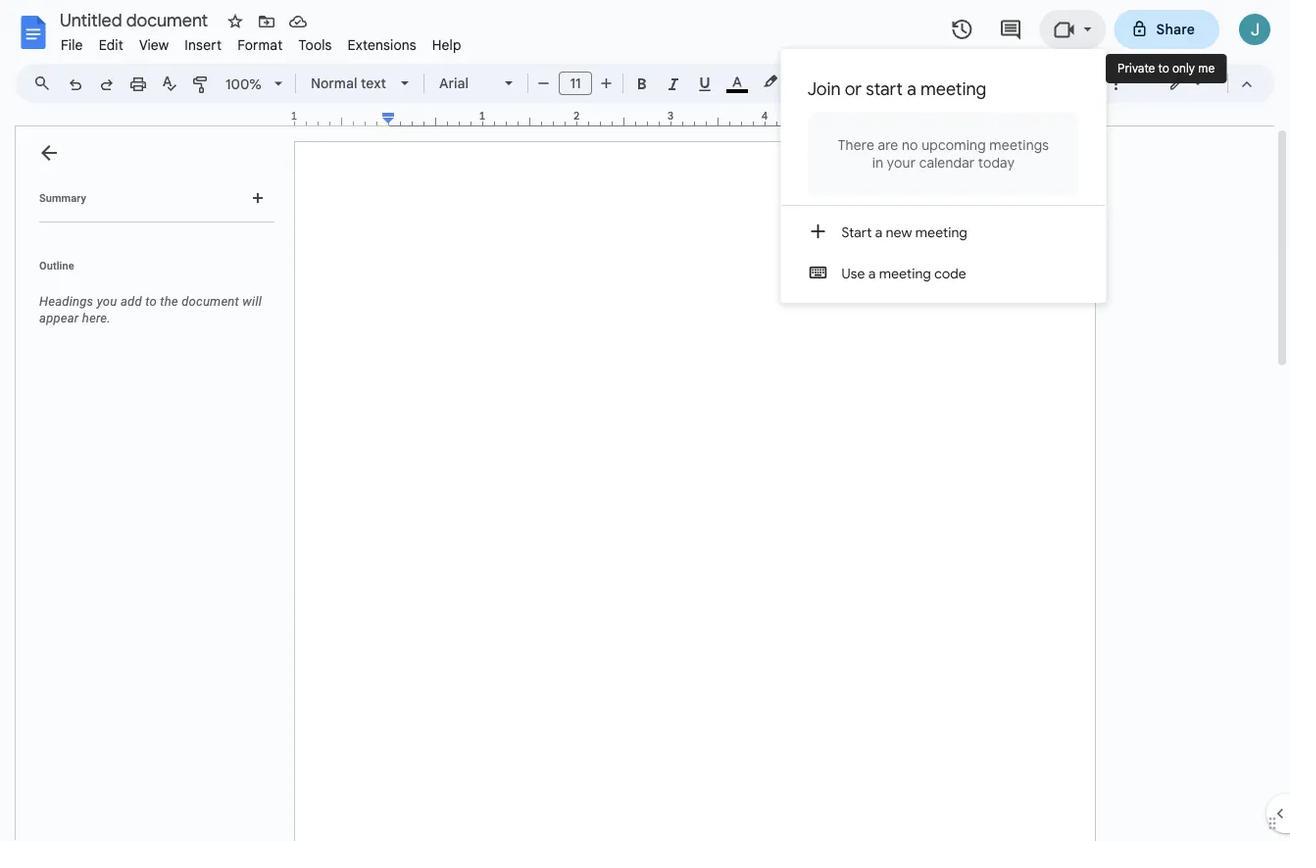 Task type: vqa. For each thing, say whether or not it's contained in the screenshot.
the middle Required question element
no



Task type: locate. For each thing, give the bounding box(es) containing it.
tools menu item
[[291, 33, 340, 56]]

view menu item
[[131, 33, 177, 56]]

edit
[[99, 36, 123, 53]]

text color image
[[727, 70, 748, 93]]

1 vertical spatial to
[[145, 294, 157, 309]]

file menu item
[[53, 33, 91, 56]]

to left only
[[1159, 61, 1170, 76]]

application
[[0, 0, 1291, 842]]

menu bar inside the menu bar banner
[[53, 26, 469, 58]]

headings you add to the document will appear here.
[[39, 294, 262, 326]]

summary
[[39, 192, 86, 204]]

Star checkbox
[[222, 8, 249, 35]]

you
[[97, 294, 117, 309]]

menu bar
[[53, 26, 469, 58]]

to left the
[[145, 294, 157, 309]]

appear
[[39, 311, 79, 326]]

Font size field
[[559, 72, 600, 96]]

0 vertical spatial to
[[1159, 61, 1170, 76]]

0 horizontal spatial to
[[145, 294, 157, 309]]

styles list. normal text selected. option
[[311, 70, 389, 97]]

menu bar containing file
[[53, 26, 469, 58]]

here.
[[82, 311, 111, 326]]

edit menu item
[[91, 33, 131, 56]]

left margin image
[[295, 111, 394, 126]]

main toolbar
[[58, 0, 1132, 761]]

help menu item
[[424, 33, 469, 56]]

summary heading
[[39, 190, 86, 206]]

highlight color image
[[760, 70, 782, 93]]

document
[[182, 294, 239, 309]]

mode and view toolbar
[[1155, 64, 1263, 103]]

normal text
[[311, 75, 386, 92]]

to
[[1159, 61, 1170, 76], [145, 294, 157, 309]]

format
[[238, 36, 283, 53]]

file
[[61, 36, 83, 53]]

arial option
[[439, 70, 493, 97]]



Task type: describe. For each thing, give the bounding box(es) containing it.
Zoom field
[[218, 70, 291, 99]]

Menus field
[[25, 70, 68, 97]]

help
[[432, 36, 462, 53]]

right margin image
[[996, 111, 1095, 126]]

Rename text field
[[53, 8, 220, 31]]

the
[[160, 294, 178, 309]]

extensions menu item
[[340, 33, 424, 56]]

insert
[[185, 36, 222, 53]]

application containing share
[[0, 0, 1291, 842]]

insert menu item
[[177, 33, 230, 56]]

will
[[243, 294, 262, 309]]

Zoom text field
[[221, 71, 268, 98]]

add
[[121, 294, 142, 309]]

to inside headings you add to the document will appear here.
[[145, 294, 157, 309]]

1 horizontal spatial to
[[1159, 61, 1170, 76]]

headings
[[39, 294, 94, 309]]

1
[[291, 109, 298, 123]]

Font size text field
[[560, 72, 592, 95]]

only
[[1173, 61, 1196, 76]]

private
[[1118, 61, 1156, 76]]

share
[[1157, 21, 1196, 38]]

document outline element
[[16, 127, 283, 842]]

format menu item
[[230, 33, 291, 56]]

menu bar banner
[[0, 0, 1291, 842]]

normal
[[311, 75, 358, 92]]

share button
[[1115, 10, 1220, 49]]

text
[[361, 75, 386, 92]]

view
[[139, 36, 169, 53]]

tools
[[299, 36, 332, 53]]

outline
[[39, 259, 74, 272]]

arial
[[439, 75, 469, 92]]

extensions
[[348, 36, 417, 53]]

outline heading
[[16, 258, 283, 285]]

me
[[1199, 61, 1216, 76]]

private to only me
[[1118, 61, 1216, 76]]



